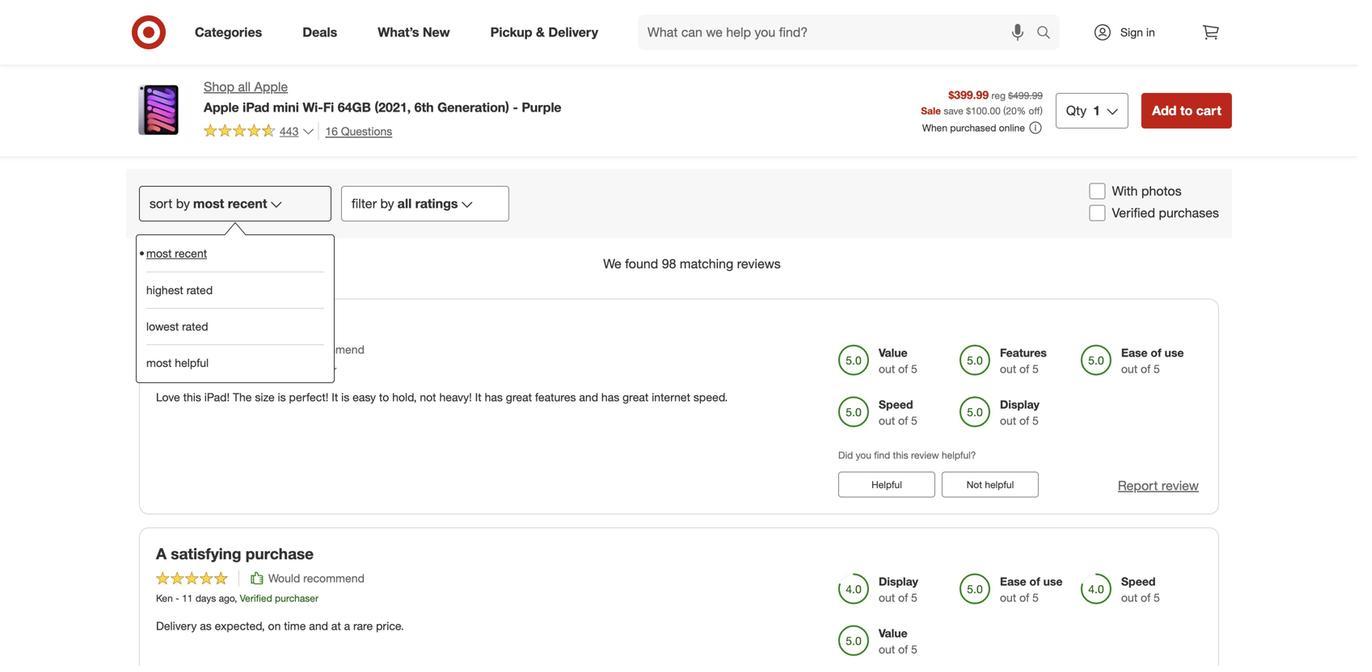Task type: describe. For each thing, give the bounding box(es) containing it.
mini
[[273, 99, 299, 115]]

report
[[1119, 478, 1159, 494]]

(2021,
[[375, 99, 411, 115]]

would for perfect size
[[269, 343, 300, 357]]

helpful for not helpful
[[986, 479, 1014, 491]]

0 vertical spatial ease
[[1122, 346, 1148, 360]]

found
[[625, 256, 659, 272]]

features out of 5
[[1001, 346, 1047, 376]]

0 horizontal spatial review
[[912, 449, 940, 461]]

1 vertical spatial speed out of 5
[[1122, 575, 1161, 605]]

hold,
[[392, 390, 417, 405]]

purchased
[[951, 122, 997, 134]]

11
[[182, 592, 193, 604]]

fi
[[323, 99, 334, 115]]

questions
[[341, 124, 393, 138]]

lowest rated link
[[146, 308, 324, 345]]

1 vertical spatial apple
[[204, 99, 239, 115]]

0 vertical spatial apple
[[254, 79, 288, 95]]

sign in link
[[1080, 15, 1181, 50]]

did
[[839, 449, 854, 461]]

2 great from the left
[[623, 390, 649, 405]]

pickup
[[491, 24, 533, 40]]

rated for highest rated
[[187, 283, 213, 297]]

1 vertical spatial purchaser
[[275, 592, 319, 604]]

off
[[1029, 105, 1041, 117]]

What can we help you find? suggestions appear below search field
[[638, 15, 1041, 50]]

guest review image 1 of 6, zoom in image
[[337, 0, 438, 82]]

2 value out of 5 from the top
[[879, 626, 918, 657]]

Verified purchases checkbox
[[1090, 205, 1106, 221]]

at
[[331, 619, 341, 633]]

deals
[[303, 24, 337, 40]]

0 vertical spatial recent
[[228, 196, 267, 212]]

6th
[[415, 99, 434, 115]]

recommend for perfect size
[[303, 343, 365, 357]]

0 vertical spatial verified
[[1113, 205, 1156, 221]]

443 link
[[204, 122, 315, 142]]

0 vertical spatial purchaser
[[293, 364, 337, 376]]

2 has from the left
[[602, 390, 620, 405]]

perfect
[[156, 316, 210, 335]]

by for sort by
[[176, 196, 190, 212]]

%
[[1017, 105, 1027, 117]]

not helpful button
[[942, 472, 1039, 498]]

recommend for a satisfying purchase
[[303, 571, 365, 585]]

1
[[1094, 103, 1101, 118]]

delivery as expected, on time and at a rare price.
[[156, 619, 404, 633]]

save
[[944, 105, 964, 117]]

ago for satisfying
[[219, 592, 235, 604]]

most helpful link
[[146, 345, 324, 381]]

sign in
[[1121, 25, 1156, 39]]

1 horizontal spatial this
[[893, 449, 909, 461]]

sort by most recent
[[150, 196, 267, 212]]

categories link
[[181, 15, 282, 50]]

time
[[284, 619, 306, 633]]

16 questions link
[[318, 122, 393, 141]]

1 is from the left
[[278, 390, 286, 405]]

lowest
[[146, 320, 179, 334]]

ken
[[156, 592, 173, 604]]

$399.99
[[949, 88, 989, 102]]

,
[[235, 592, 237, 604]]

0 vertical spatial speed out of 5
[[879, 398, 918, 428]]

0 horizontal spatial to
[[379, 390, 389, 405]]

1 vertical spatial display out of 5
[[879, 575, 919, 605]]

sunshine - 5 days ago verified purchaser
[[156, 364, 337, 376]]

sort
[[150, 196, 173, 212]]

0 vertical spatial use
[[1165, 346, 1185, 360]]

not
[[967, 479, 983, 491]]

matching
[[680, 256, 734, 272]]

to inside button
[[1181, 103, 1193, 118]]

0 horizontal spatial display
[[879, 575, 919, 589]]

a
[[344, 619, 350, 633]]

generation)
[[438, 99, 510, 115]]

1 value out of 5 from the top
[[879, 346, 918, 376]]

sunshine
[[156, 364, 196, 376]]

verified purchases
[[1113, 205, 1220, 221]]

0 vertical spatial most
[[193, 196, 224, 212]]

filter by all ratings
[[352, 196, 458, 212]]

love
[[156, 390, 180, 405]]

purple
[[522, 99, 562, 115]]

not
[[420, 390, 436, 405]]

16
[[325, 124, 338, 138]]

by for filter by
[[381, 196, 394, 212]]

ago for size
[[237, 364, 253, 376]]

1 horizontal spatial all
[[398, 196, 412, 212]]

most recent
[[146, 246, 207, 260]]

cart
[[1197, 103, 1222, 118]]

add
[[1153, 103, 1177, 118]]

easy
[[353, 390, 376, 405]]

- for size
[[199, 364, 203, 376]]

satisfying
[[171, 545, 241, 563]]

1 horizontal spatial ease of use out of 5
[[1122, 346, 1185, 376]]

)
[[1041, 105, 1043, 117]]

report review button
[[1119, 477, 1200, 495]]

guest review image 3 of 6, zoom in image
[[565, 0, 666, 82]]

0 horizontal spatial ease
[[1001, 575, 1027, 589]]

perfect size
[[156, 316, 243, 335]]

in
[[1147, 25, 1156, 39]]

20
[[1007, 105, 1017, 117]]

helpful button
[[839, 472, 936, 498]]

98
[[662, 256, 677, 272]]

most helpful
[[146, 356, 209, 370]]

did you find this review helpful?
[[839, 449, 977, 461]]

highest rated
[[146, 283, 213, 297]]

purchase
[[246, 545, 314, 563]]

what's new link
[[364, 15, 470, 50]]

$
[[967, 105, 972, 117]]

when
[[923, 122, 948, 134]]

reg
[[992, 89, 1006, 101]]

$399.99 reg $499.99 sale save $ 100.00 ( 20 % off )
[[922, 88, 1043, 117]]

helpful
[[872, 479, 903, 491]]

purchases
[[1160, 205, 1220, 221]]

expected,
[[215, 619, 265, 633]]



Task type: locate. For each thing, give the bounding box(es) containing it.
most right sort
[[193, 196, 224, 212]]

lowest rated
[[146, 320, 208, 334]]

1 vertical spatial value
[[879, 626, 908, 640]]

0 vertical spatial features
[[1001, 346, 1047, 360]]

has right heavy!
[[485, 390, 503, 405]]

1 horizontal spatial great
[[623, 390, 649, 405]]

ease
[[1122, 346, 1148, 360], [1001, 575, 1027, 589]]

review right report
[[1162, 478, 1200, 494]]

16 questions
[[325, 124, 393, 138]]

internet
[[652, 390, 691, 405]]

size down highest rated link
[[214, 316, 243, 335]]

0 vertical spatial would
[[269, 343, 300, 357]]

would
[[269, 343, 300, 357], [269, 571, 300, 585]]

days up the 'ipad!'
[[214, 364, 234, 376]]

find
[[875, 449, 891, 461]]

most up the love at bottom
[[146, 356, 172, 370]]

0 horizontal spatial speed out of 5
[[879, 398, 918, 428]]

$499.99
[[1009, 89, 1043, 101]]

0 horizontal spatial and
[[309, 619, 328, 633]]

5 inside features out of 5
[[1033, 362, 1039, 376]]

0 vertical spatial recommend
[[303, 343, 365, 357]]

days
[[214, 364, 234, 376], [196, 592, 216, 604]]

out
[[879, 362, 896, 376], [1001, 362, 1017, 376], [1122, 362, 1138, 376], [879, 414, 896, 428], [1001, 414, 1017, 428], [879, 591, 896, 605], [1001, 591, 1017, 605], [1122, 591, 1138, 605], [879, 642, 896, 657]]

1 horizontal spatial ease
[[1122, 346, 1148, 360]]

rated right lowest
[[182, 320, 208, 334]]

1 horizontal spatial speed
[[1122, 575, 1156, 589]]

it right heavy!
[[475, 390, 482, 405]]

1 horizontal spatial by
[[381, 196, 394, 212]]

on
[[268, 619, 281, 633]]

(
[[1004, 105, 1007, 117]]

0 horizontal spatial is
[[278, 390, 286, 405]]

love this ipad! the size is perfect! it is easy to hold, not heavy! it has great features and has great internet speed.
[[156, 390, 728, 405]]

would up the 'sunshine - 5 days ago verified purchaser'
[[269, 343, 300, 357]]

1 horizontal spatial use
[[1165, 346, 1185, 360]]

is left perfect!
[[278, 390, 286, 405]]

0 horizontal spatial display out of 5
[[879, 575, 919, 605]]

perfect!
[[289, 390, 329, 405]]

1 horizontal spatial speed out of 5
[[1122, 575, 1161, 605]]

would recommend
[[269, 343, 365, 357], [269, 571, 365, 585]]

1 vertical spatial and
[[309, 619, 328, 633]]

- inside the shop all apple apple ipad mini wi-fi 64gb (2021, 6th generation) - purple
[[513, 99, 518, 115]]

1 vertical spatial recent
[[175, 246, 207, 260]]

days for satisfying
[[196, 592, 216, 604]]

1 vertical spatial value out of 5
[[879, 626, 918, 657]]

features
[[1001, 346, 1047, 360], [535, 390, 576, 405]]

1 horizontal spatial features
[[1001, 346, 1047, 360]]

0 horizontal spatial ease of use out of 5
[[1001, 575, 1063, 605]]

helpful?
[[942, 449, 977, 461]]

guest review image 6 of 6, zoom in image
[[908, 0, 1009, 82]]

has left internet
[[602, 390, 620, 405]]

highest rated link
[[146, 272, 324, 308]]

0 horizontal spatial this
[[183, 390, 201, 405]]

With photos checkbox
[[1090, 183, 1106, 199]]

speed
[[879, 398, 914, 412], [1122, 575, 1156, 589]]

it right perfect!
[[332, 390, 338, 405]]

100.00
[[972, 105, 1001, 117]]

1 vertical spatial speed
[[1122, 575, 1156, 589]]

1 vertical spatial ease
[[1001, 575, 1027, 589]]

1 value from the top
[[879, 346, 908, 360]]

2 would from the top
[[269, 571, 300, 585]]

- right sunshine
[[199, 364, 203, 376]]

photos
[[1142, 183, 1182, 199]]

this right find
[[893, 449, 909, 461]]

1 vertical spatial -
[[199, 364, 203, 376]]

- for satisfying
[[176, 592, 179, 604]]

1 horizontal spatial it
[[475, 390, 482, 405]]

0 horizontal spatial by
[[176, 196, 190, 212]]

1 would recommend from the top
[[269, 343, 365, 357]]

1 horizontal spatial delivery
[[549, 24, 599, 40]]

the
[[233, 390, 252, 405]]

2 recommend from the top
[[303, 571, 365, 585]]

online
[[1000, 122, 1026, 134]]

0 vertical spatial rated
[[187, 283, 213, 297]]

0 vertical spatial display
[[1001, 398, 1040, 412]]

verified
[[1113, 205, 1156, 221], [258, 364, 290, 376], [240, 592, 272, 604]]

rated for lowest rated
[[182, 320, 208, 334]]

is left easy
[[341, 390, 350, 405]]

would recommend down purchase
[[269, 571, 365, 585]]

report review
[[1119, 478, 1200, 494]]

&
[[536, 24, 545, 40]]

ago
[[237, 364, 253, 376], [219, 592, 235, 604]]

deals link
[[289, 15, 358, 50]]

shop
[[204, 79, 235, 95]]

display out of 5
[[1001, 398, 1040, 428], [879, 575, 919, 605]]

most for most helpful
[[146, 356, 172, 370]]

would for a satisfying purchase
[[269, 571, 300, 585]]

would down purchase
[[269, 571, 300, 585]]

0 vertical spatial all
[[238, 79, 251, 95]]

all up ipad
[[238, 79, 251, 95]]

1 horizontal spatial review
[[1162, 478, 1200, 494]]

2 horizontal spatial -
[[513, 99, 518, 115]]

to right easy
[[379, 390, 389, 405]]

qty
[[1067, 103, 1087, 118]]

apple down shop
[[204, 99, 239, 115]]

most for most recent
[[146, 246, 172, 260]]

guest review image 5 of 6, zoom in image
[[793, 0, 895, 82]]

add to cart button
[[1142, 93, 1233, 128]]

1 vertical spatial delivery
[[156, 619, 197, 633]]

1 vertical spatial all
[[398, 196, 412, 212]]

recent up highest rated
[[175, 246, 207, 260]]

ipad!
[[204, 390, 230, 405]]

1 horizontal spatial to
[[1181, 103, 1193, 118]]

1 vertical spatial size
[[255, 390, 275, 405]]

would recommend for perfect size
[[269, 343, 365, 357]]

sale
[[922, 105, 941, 117]]

0 vertical spatial ease of use out of 5
[[1122, 346, 1185, 376]]

0 vertical spatial helpful
[[175, 356, 209, 370]]

of inside features out of 5
[[1020, 362, 1030, 376]]

recommend up at
[[303, 571, 365, 585]]

1 vertical spatial review
[[1162, 478, 1200, 494]]

1 great from the left
[[506, 390, 532, 405]]

categories
[[195, 24, 262, 40]]

and
[[579, 390, 599, 405], [309, 619, 328, 633]]

2 vertical spatial -
[[176, 592, 179, 604]]

2 would recommend from the top
[[269, 571, 365, 585]]

you
[[856, 449, 872, 461]]

0 horizontal spatial has
[[485, 390, 503, 405]]

0 vertical spatial would recommend
[[269, 343, 365, 357]]

qty 1
[[1067, 103, 1101, 118]]

0 vertical spatial and
[[579, 390, 599, 405]]

guest review image 4 of 6, zoom in image
[[679, 0, 781, 82]]

0 vertical spatial display out of 5
[[1001, 398, 1040, 428]]

filter
[[352, 196, 377, 212]]

apple
[[254, 79, 288, 95], [204, 99, 239, 115]]

1 by from the left
[[176, 196, 190, 212]]

1 vertical spatial would recommend
[[269, 571, 365, 585]]

price.
[[376, 619, 404, 633]]

1 vertical spatial days
[[196, 592, 216, 604]]

what's new
[[378, 24, 450, 40]]

1 it from the left
[[332, 390, 338, 405]]

to
[[1181, 103, 1193, 118], [379, 390, 389, 405]]

helpful inside button
[[986, 479, 1014, 491]]

0 vertical spatial delivery
[[549, 24, 599, 40]]

pickup & delivery
[[491, 24, 599, 40]]

verified right ,
[[240, 592, 272, 604]]

guest review image 2 of 6, zoom in image
[[451, 0, 552, 82]]

0 vertical spatial value
[[879, 346, 908, 360]]

0 vertical spatial review
[[912, 449, 940, 461]]

to right add at right
[[1181, 103, 1193, 118]]

all inside the shop all apple apple ipad mini wi-fi 64gb (2021, 6th generation) - purple
[[238, 79, 251, 95]]

most recent link
[[146, 235, 324, 272]]

ago up expected,
[[219, 592, 235, 604]]

review left helpful? on the right bottom
[[912, 449, 940, 461]]

1 vertical spatial verified
[[258, 364, 290, 376]]

helpful down perfect size
[[175, 356, 209, 370]]

2 it from the left
[[475, 390, 482, 405]]

we found 98 matching reviews
[[604, 256, 781, 272]]

a
[[156, 545, 167, 563]]

days right 11
[[196, 592, 216, 604]]

all left the ratings
[[398, 196, 412, 212]]

1 vertical spatial helpful
[[986, 479, 1014, 491]]

ipad
[[243, 99, 270, 115]]

0 vertical spatial size
[[214, 316, 243, 335]]

great right heavy!
[[506, 390, 532, 405]]

- left 11
[[176, 592, 179, 604]]

0 horizontal spatial delivery
[[156, 619, 197, 633]]

1 recommend from the top
[[303, 343, 365, 357]]

0 vertical spatial speed
[[879, 398, 914, 412]]

delivery
[[549, 24, 599, 40], [156, 619, 197, 633]]

0 horizontal spatial apple
[[204, 99, 239, 115]]

of
[[1151, 346, 1162, 360], [899, 362, 909, 376], [1020, 362, 1030, 376], [1141, 362, 1151, 376], [899, 414, 909, 428], [1020, 414, 1030, 428], [1030, 575, 1041, 589], [899, 591, 909, 605], [1020, 591, 1030, 605], [1141, 591, 1151, 605], [899, 642, 909, 657]]

helpful right not
[[986, 479, 1014, 491]]

0 vertical spatial days
[[214, 364, 234, 376]]

0 horizontal spatial -
[[176, 592, 179, 604]]

ken - 11 days ago , verified purchaser
[[156, 592, 319, 604]]

heavy!
[[440, 390, 472, 405]]

1 horizontal spatial and
[[579, 390, 599, 405]]

2 vertical spatial verified
[[240, 592, 272, 604]]

delivery right &
[[549, 24, 599, 40]]

recent up most recent link
[[228, 196, 267, 212]]

2 is from the left
[[341, 390, 350, 405]]

1 horizontal spatial is
[[341, 390, 350, 405]]

by right filter
[[381, 196, 394, 212]]

recent inside most recent link
[[175, 246, 207, 260]]

1 vertical spatial use
[[1044, 575, 1063, 589]]

0 vertical spatial -
[[513, 99, 518, 115]]

0 horizontal spatial helpful
[[175, 356, 209, 370]]

1 horizontal spatial display
[[1001, 398, 1040, 412]]

purchaser up perfect!
[[293, 364, 337, 376]]

verified up perfect!
[[258, 364, 290, 376]]

- left purple on the left top of page
[[513, 99, 518, 115]]

speed out of 5
[[879, 398, 918, 428], [1122, 575, 1161, 605]]

reviews
[[737, 256, 781, 272]]

1 horizontal spatial display out of 5
[[1001, 398, 1040, 428]]

1 vertical spatial ease of use out of 5
[[1001, 575, 1063, 605]]

recommend up perfect!
[[303, 343, 365, 357]]

1 vertical spatial ago
[[219, 592, 235, 604]]

a satisfying purchase
[[156, 545, 314, 563]]

1 would from the top
[[269, 343, 300, 357]]

1 vertical spatial this
[[893, 449, 909, 461]]

0 vertical spatial this
[[183, 390, 201, 405]]

verified down with
[[1113, 205, 1156, 221]]

purchaser
[[293, 364, 337, 376], [275, 592, 319, 604]]

apple up mini
[[254, 79, 288, 95]]

1 vertical spatial recommend
[[303, 571, 365, 585]]

2 vertical spatial most
[[146, 356, 172, 370]]

0 horizontal spatial use
[[1044, 575, 1063, 589]]

-
[[513, 99, 518, 115], [199, 364, 203, 376], [176, 592, 179, 604]]

search button
[[1030, 15, 1069, 53]]

ago up the
[[237, 364, 253, 376]]

1 vertical spatial to
[[379, 390, 389, 405]]

0 vertical spatial ago
[[237, 364, 253, 376]]

out inside features out of 5
[[1001, 362, 1017, 376]]

would recommend up perfect!
[[269, 343, 365, 357]]

would recommend for a satisfying purchase
[[269, 571, 365, 585]]

0 horizontal spatial recent
[[175, 246, 207, 260]]

by right sort
[[176, 196, 190, 212]]

2 by from the left
[[381, 196, 394, 212]]

image of apple ipad mini wi-fi 64gb (2021, 6th generation) - purple image
[[126, 78, 191, 142]]

is
[[278, 390, 286, 405], [341, 390, 350, 405]]

1 horizontal spatial -
[[199, 364, 203, 376]]

search
[[1030, 26, 1069, 42]]

rare
[[353, 619, 373, 633]]

highest
[[146, 283, 183, 297]]

2 value from the top
[[879, 626, 908, 640]]

helpful for most helpful
[[175, 356, 209, 370]]

wi-
[[303, 99, 323, 115]]

recent
[[228, 196, 267, 212], [175, 246, 207, 260]]

rated right highest
[[187, 283, 213, 297]]

1 horizontal spatial recent
[[228, 196, 267, 212]]

this right the love at bottom
[[183, 390, 201, 405]]

we
[[604, 256, 622, 272]]

days for size
[[214, 364, 234, 376]]

0 horizontal spatial ago
[[219, 592, 235, 604]]

0 horizontal spatial it
[[332, 390, 338, 405]]

1 vertical spatial features
[[535, 390, 576, 405]]

purchaser up time
[[275, 592, 319, 604]]

rated
[[187, 283, 213, 297], [182, 320, 208, 334]]

great
[[506, 390, 532, 405], [623, 390, 649, 405]]

most up highest
[[146, 246, 172, 260]]

0 horizontal spatial size
[[214, 316, 243, 335]]

1 horizontal spatial has
[[602, 390, 620, 405]]

delivery inside 'link'
[[549, 24, 599, 40]]

size right the
[[255, 390, 275, 405]]

1 vertical spatial rated
[[182, 320, 208, 334]]

1 horizontal spatial ago
[[237, 364, 253, 376]]

0 horizontal spatial great
[[506, 390, 532, 405]]

1 has from the left
[[485, 390, 503, 405]]

great left internet
[[623, 390, 649, 405]]

1 horizontal spatial apple
[[254, 79, 288, 95]]

delivery left as
[[156, 619, 197, 633]]

size
[[214, 316, 243, 335], [255, 390, 275, 405]]

review inside button
[[1162, 478, 1200, 494]]

0 horizontal spatial all
[[238, 79, 251, 95]]



Task type: vqa. For each thing, say whether or not it's contained in the screenshot.
the left 16.5
no



